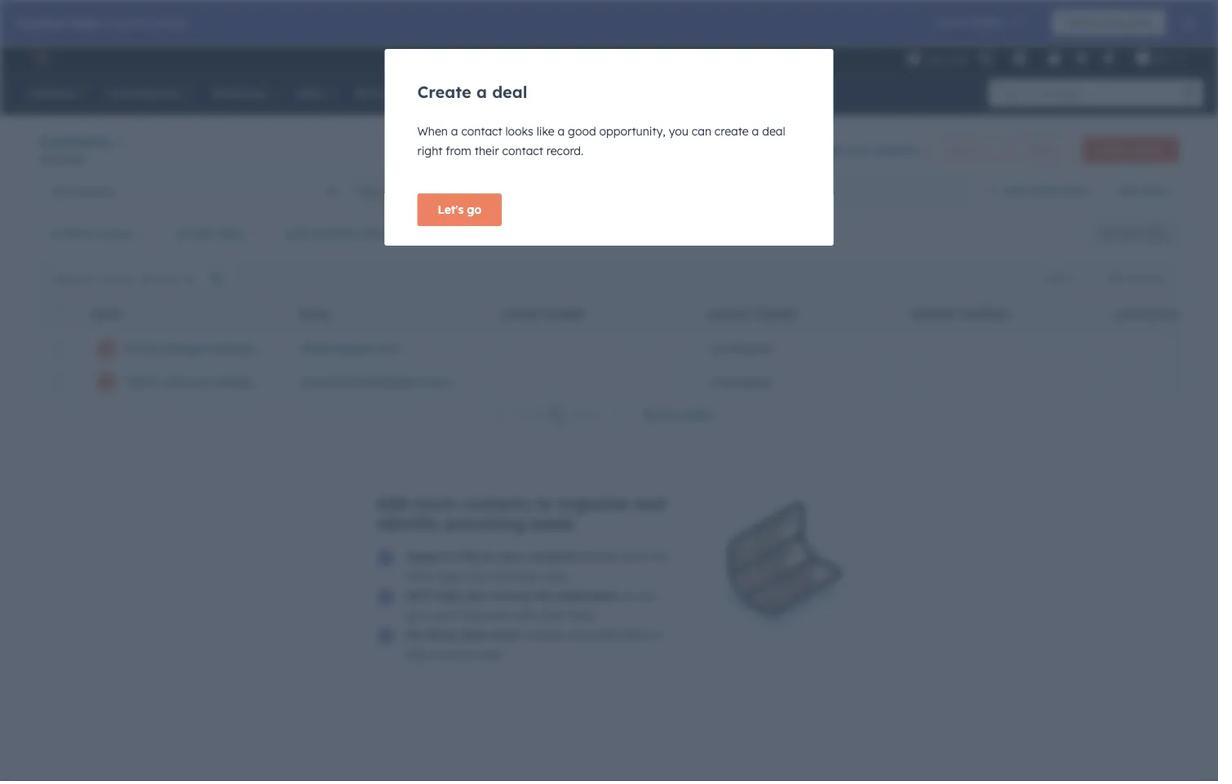 Task type: vqa. For each thing, say whether or not it's contained in the screenshot.
the top the to
yes



Task type: locate. For each thing, give the bounding box(es) containing it.
press to sort. element for contact owner
[[872, 307, 878, 321]]

emailmaria@hubspot.com link
[[301, 374, 451, 388]]

search button
[[1176, 79, 1204, 107]]

1 horizontal spatial press to sort. element
[[668, 307, 674, 321]]

the right directly
[[651, 549, 669, 564]]

1 vertical spatial unassigned
[[709, 374, 772, 388]]

0 vertical spatial owner
[[98, 226, 133, 240]]

1 horizontal spatial --
[[913, 374, 922, 388]]

to right here
[[650, 628, 661, 642]]

your
[[467, 569, 491, 583], [436, 608, 460, 622]]

-- up prev button
[[505, 374, 514, 388]]

menu
[[905, 45, 1199, 71]]

marketplaces button
[[1003, 45, 1037, 71]]

view right save
[[1145, 227, 1165, 240]]

1 horizontal spatial add
[[1004, 184, 1026, 198]]

1 vertical spatial contact
[[708, 308, 755, 320]]

lead status
[[428, 226, 495, 240]]

contact
[[50, 226, 95, 240], [708, 308, 755, 320]]

add view (3/5)
[[1004, 184, 1088, 198]]

the inside directly from the other apps your business uses.
[[651, 549, 669, 564]]

0 vertical spatial contact owner
[[50, 226, 133, 240]]

0 horizontal spatial from
[[446, 144, 472, 158]]

view inside popup button
[[1030, 184, 1056, 198]]

all views link
[[1108, 175, 1179, 207]]

the up clean
[[535, 588, 554, 603]]

0 vertical spatial import
[[1026, 144, 1059, 156]]

create up when
[[417, 82, 472, 102]]

0 horizontal spatial all
[[52, 184, 65, 198]]

view left (3/5)
[[1030, 184, 1056, 198]]

from right directly
[[623, 549, 648, 564]]

0 horizontal spatial --
[[505, 374, 514, 388]]

(sample
[[213, 341, 260, 355], [215, 374, 262, 388]]

all left views
[[1119, 184, 1133, 198]]

my contacts button
[[349, 175, 659, 207]]

primary company column header
[[893, 296, 1098, 332]]

1 vertical spatial help
[[406, 647, 428, 661]]

with
[[512, 608, 535, 622]]

1 vertical spatial import
[[406, 549, 447, 564]]

0 horizontal spatial import
[[406, 549, 447, 564]]

you left the "remove"
[[464, 588, 486, 603]]

1 horizontal spatial owner
[[757, 308, 796, 320]]

from inside when a contact looks like a good opportunity, you can create a deal right from their contact record.
[[446, 144, 472, 158]]

2 vertical spatial create
[[176, 226, 213, 240]]

1 all from the left
[[1119, 184, 1133, 198]]

contacts banner
[[39, 129, 1179, 175]]

create date button
[[165, 217, 265, 250]]

0 horizontal spatial last
[[285, 226, 309, 240]]

0 vertical spatial from
[[446, 144, 472, 158]]

contact inside create contact button
[[1130, 144, 1165, 156]]

2 horizontal spatial create
[[1097, 144, 1128, 156]]

1 press to sort. element from the left
[[260, 307, 266, 321]]

remove
[[489, 588, 532, 603]]

to
[[536, 493, 552, 513], [650, 628, 661, 642]]

1 horizontal spatial press to sort. image
[[668, 307, 674, 319]]

deal inside when a contact looks like a good opportunity, you can create a deal right from their contact record.
[[762, 124, 786, 138]]

apps
[[437, 569, 464, 583]]

0 vertical spatial (sample
[[213, 341, 260, 355]]

or
[[483, 549, 495, 564]]

calling icon image
[[979, 51, 993, 66]]

and
[[634, 493, 665, 513], [569, 628, 589, 642]]

you right so
[[639, 588, 658, 603]]

import up other
[[406, 549, 447, 564]]

page
[[683, 407, 712, 422]]

more
[[413, 493, 456, 513]]

0 vertical spatial contact
[[50, 226, 95, 240]]

0 vertical spatial the
[[651, 549, 669, 564]]

1 vertical spatial last
[[1116, 308, 1140, 320]]

go
[[467, 202, 482, 217]]

last down the edit columns button
[[1116, 308, 1140, 320]]

directly
[[580, 549, 619, 564]]

0 vertical spatial business
[[494, 569, 541, 583]]

0 horizontal spatial contact
[[50, 226, 95, 240]]

1 vertical spatial business
[[463, 608, 509, 622]]

help inside needed, and we're here to help at every step.
[[406, 647, 428, 661]]

1 vertical spatial from
[[623, 549, 648, 564]]

company
[[961, 308, 1011, 320]]

contacts down records
[[68, 184, 115, 198]]

and inside needed, and we're here to help at every step.
[[569, 628, 589, 642]]

contact owner inside popup button
[[50, 226, 133, 240]]

press to sort. element for phone number
[[668, 307, 674, 321]]

1 horizontal spatial help
[[436, 588, 461, 603]]

contact owner
[[50, 226, 133, 240], [708, 308, 796, 320]]

add inside the add more contacts to organize and identify promising leads
[[376, 493, 408, 513]]

data quality button
[[819, 133, 921, 166]]

so
[[623, 588, 635, 603]]

1 vertical spatial owner
[[757, 308, 796, 320]]

at
[[431, 647, 443, 661]]

(sample for halligan
[[213, 341, 260, 355]]

0 vertical spatial view
[[1030, 184, 1056, 198]]

and down 'data.'
[[569, 628, 589, 642]]

-- inside 'button'
[[505, 374, 514, 388]]

business up "data"
[[463, 608, 509, 622]]

1 horizontal spatial deal
[[762, 124, 786, 138]]

create for create a deal
[[417, 82, 472, 102]]

data
[[461, 628, 488, 642]]

business inside directly from the other apps your business uses.
[[494, 569, 541, 583]]

1 horizontal spatial to
[[650, 628, 661, 642]]

0 horizontal spatial and
[[569, 628, 589, 642]]

business inside so you grow your business with clean data.
[[463, 608, 509, 622]]

create inside create date "popup button"
[[176, 226, 213, 240]]

(sample up maria johnson (sample contact)
[[213, 341, 260, 355]]

1 horizontal spatial create
[[417, 82, 472, 102]]

hubspot link
[[20, 48, 61, 68]]

let's go
[[438, 202, 482, 217]]

press to sort. image
[[260, 307, 266, 319], [668, 307, 674, 319]]

unassigned button for emailmaria@hubspot.com
[[689, 365, 893, 397]]

name
[[91, 308, 121, 320]]

organize
[[557, 493, 629, 513]]

create date
[[176, 226, 243, 240]]

2 horizontal spatial you
[[669, 124, 689, 138]]

0 horizontal spatial create
[[176, 226, 213, 240]]

and right organize
[[634, 493, 665, 513]]

1 -- from the left
[[505, 374, 514, 388]]

2 unassigned from the top
[[709, 374, 772, 388]]

2 all from the left
[[52, 184, 65, 198]]

1 vertical spatial (sample
[[215, 374, 262, 388]]

to inside needed, and we're here to help at every step.
[[650, 628, 661, 642]]

from
[[446, 144, 472, 158], [623, 549, 648, 564]]

press to sort. image for first press to sort. element from left
[[260, 307, 266, 319]]

2 unassigned button from the top
[[689, 365, 893, 397]]

2 horizontal spatial press to sort. element
[[872, 307, 878, 321]]

last left activity
[[285, 226, 309, 240]]

owner
[[98, 226, 133, 240], [757, 308, 796, 320]]

you left can
[[669, 124, 689, 138]]

0 vertical spatial unassigned
[[709, 341, 772, 355]]

to left organize
[[536, 493, 552, 513]]

all contacts
[[52, 184, 115, 198]]

date inside "popup button"
[[217, 226, 243, 240]]

from inside directly from the other apps your business uses.
[[623, 549, 648, 564]]

1 horizontal spatial the
[[651, 549, 669, 564]]

(sample for johnson
[[215, 374, 262, 388]]

abc button
[[1126, 45, 1197, 71]]

-
[[505, 374, 509, 388], [509, 374, 514, 388], [913, 374, 917, 388], [917, 374, 922, 388]]

3 press to sort. element from the left
[[872, 307, 878, 321]]

business
[[494, 569, 541, 583], [463, 608, 509, 622]]

create down the all contacts button
[[176, 226, 213, 240]]

contact up all views
[[1130, 144, 1165, 156]]

0 horizontal spatial help
[[406, 647, 428, 661]]

contact down looks
[[502, 144, 543, 158]]

2 press to sort. image from the left
[[668, 307, 674, 319]]

0 horizontal spatial your
[[436, 608, 460, 622]]

add down import button
[[1004, 184, 1026, 198]]

search image
[[1184, 87, 1196, 99]]

1 horizontal spatial and
[[634, 493, 665, 513]]

0 vertical spatial add
[[1004, 184, 1026, 198]]

1 vertical spatial view
[[1145, 227, 1165, 240]]

last activity date button
[[275, 217, 408, 250]]

help down apps
[[436, 588, 461, 603]]

activity
[[313, 226, 356, 240]]

1 horizontal spatial import
[[1026, 144, 1059, 156]]

press to sort. element
[[260, 307, 266, 321], [668, 307, 674, 321], [872, 307, 878, 321]]

next
[[571, 407, 598, 422]]

1 unassigned button from the top
[[689, 332, 893, 365]]

0 vertical spatial create
[[417, 82, 472, 102]]

let's go button
[[417, 193, 502, 226]]

menu containing abc
[[905, 45, 1199, 71]]

1 button
[[547, 404, 565, 425]]

and inside the add more contacts to organize and identify promising leads
[[634, 493, 665, 513]]

0 horizontal spatial contact owner
[[50, 226, 133, 240]]

all down the 2 records at the left of page
[[52, 184, 65, 198]]

1 press to sort. image from the left
[[260, 307, 266, 319]]

import for import
[[1026, 144, 1059, 156]]

1 vertical spatial your
[[436, 608, 460, 622]]

view for save
[[1145, 227, 1165, 240]]

brian halligan (sample contact)
[[126, 341, 312, 355]]

import a file or sync contacts
[[406, 549, 577, 564]]

contacts inside the all contacts button
[[68, 184, 115, 198]]

1 horizontal spatial last
[[1116, 308, 1140, 320]]

add inside add view (3/5) popup button
[[1004, 184, 1026, 198]]

contacts
[[68, 184, 115, 198], [381, 184, 428, 198], [461, 493, 531, 513], [528, 549, 577, 564]]

(sample down brian halligan (sample contact)
[[215, 374, 262, 388]]

0 horizontal spatial to
[[536, 493, 552, 513]]

date down the all contacts button
[[217, 226, 243, 240]]

a
[[477, 82, 487, 102], [451, 124, 458, 138], [558, 124, 565, 138], [752, 124, 759, 138], [450, 549, 458, 564]]

1 vertical spatial to
[[650, 628, 661, 642]]

1 horizontal spatial contact
[[708, 308, 755, 320]]

help down no at the left bottom of page
[[406, 647, 428, 661]]

all for all contacts
[[52, 184, 65, 198]]

2 -- from the left
[[913, 374, 922, 388]]

1 horizontal spatial from
[[623, 549, 648, 564]]

0 vertical spatial your
[[467, 569, 491, 583]]

1 vertical spatial add
[[376, 493, 408, 513]]

last inside popup button
[[285, 226, 309, 240]]

0 horizontal spatial owner
[[98, 226, 133, 240]]

add left more
[[376, 493, 408, 513]]

work
[[491, 628, 519, 642]]

all contacts button
[[39, 175, 349, 207]]

contact) down bh@hubspot.com link
[[265, 374, 315, 388]]

unassigned
[[709, 341, 772, 355], [709, 374, 772, 388]]

your down file
[[467, 569, 491, 583]]

view
[[1030, 184, 1056, 198], [1145, 227, 1165, 240]]

deal
[[492, 82, 528, 102], [762, 124, 786, 138]]

business up we'll help you remove the duplicates,
[[494, 569, 541, 583]]

johnson
[[163, 374, 211, 388]]

import
[[1026, 144, 1059, 156], [406, 549, 447, 564]]

notifications button
[[1095, 45, 1123, 71]]

deal up looks
[[492, 82, 528, 102]]

-- down primary
[[913, 374, 922, 388]]

from left their
[[446, 144, 472, 158]]

1 vertical spatial the
[[535, 588, 554, 603]]

your inside directly from the other apps your business uses.
[[467, 569, 491, 583]]

your up "fancy"
[[436, 608, 460, 622]]

1 unassigned from the top
[[709, 341, 772, 355]]

0 vertical spatial contact)
[[263, 341, 312, 355]]

2 date from the left
[[360, 226, 386, 240]]

view inside button
[[1145, 227, 1165, 240]]

0 horizontal spatial add
[[376, 493, 408, 513]]

1 vertical spatial contact)
[[265, 374, 315, 388]]

you inside when a contact looks like a good opportunity, you can create a deal right from their contact record.
[[669, 124, 689, 138]]

2 press to sort. element from the left
[[668, 307, 674, 321]]

settings image
[[1074, 52, 1089, 67]]

like
[[537, 124, 555, 138]]

0 vertical spatial deal
[[492, 82, 528, 102]]

1 vertical spatial and
[[569, 628, 589, 642]]

contact) down email
[[263, 341, 312, 355]]

actions
[[945, 144, 979, 156]]

unassigned button
[[689, 332, 893, 365], [689, 365, 893, 397]]

1 horizontal spatial your
[[467, 569, 491, 583]]

0 vertical spatial and
[[634, 493, 665, 513]]

pagination navigation
[[485, 404, 633, 426]]

deal right create
[[762, 124, 786, 138]]

other
[[406, 569, 434, 583]]

a for import a file or sync contacts
[[450, 549, 458, 564]]

0 vertical spatial to
[[536, 493, 552, 513]]

3 - from the left
[[913, 374, 917, 388]]

create inside create contact button
[[1097, 144, 1128, 156]]

0 vertical spatial last
[[285, 226, 309, 240]]

1 vertical spatial create
[[1097, 144, 1128, 156]]

create up all views
[[1097, 144, 1128, 156]]

1 horizontal spatial you
[[639, 588, 658, 603]]

0 horizontal spatial view
[[1030, 184, 1056, 198]]

brian
[[126, 341, 157, 355]]

last
[[285, 226, 309, 240], [1116, 308, 1140, 320]]

a up their
[[477, 82, 487, 102]]

import up add view (3/5)
[[1026, 144, 1059, 156]]

0 horizontal spatial the
[[535, 588, 554, 603]]

1 horizontal spatial date
[[360, 226, 386, 240]]

0 horizontal spatial date
[[217, 226, 243, 240]]

contacts right "my"
[[381, 184, 428, 198]]

duplicates,
[[557, 588, 620, 603]]

records
[[48, 153, 84, 165]]

contacts up "import a file or sync contacts"
[[461, 493, 531, 513]]

0 vertical spatial help
[[436, 588, 461, 603]]

create inside create a deal dialog
[[417, 82, 472, 102]]

0 horizontal spatial press to sort. element
[[260, 307, 266, 321]]

add
[[1004, 184, 1026, 198], [376, 493, 408, 513]]

phone number
[[504, 308, 585, 320]]

1 horizontal spatial all
[[1119, 184, 1133, 198]]

import inside button
[[1026, 144, 1059, 156]]

here
[[624, 628, 647, 642]]

date right activity
[[360, 226, 386, 240]]

good
[[568, 124, 596, 138]]

a right when
[[451, 124, 458, 138]]

1 vertical spatial deal
[[762, 124, 786, 138]]

phone
[[504, 308, 539, 320]]

0 horizontal spatial press to sort. image
[[260, 307, 266, 319]]

1 date from the left
[[217, 226, 243, 240]]

1 horizontal spatial contact owner
[[708, 308, 796, 320]]

all
[[1119, 184, 1133, 198], [52, 184, 65, 198]]

a left file
[[450, 549, 458, 564]]

lead status button
[[417, 217, 516, 250]]

1 horizontal spatial view
[[1145, 227, 1165, 240]]

all inside button
[[52, 184, 65, 198]]



Task type: describe. For each thing, give the bounding box(es) containing it.
settings link
[[1072, 49, 1092, 67]]

gary orlando image
[[1136, 51, 1151, 65]]

abc
[[1154, 51, 1173, 64]]

(3/5)
[[1060, 184, 1088, 198]]

record.
[[547, 144, 584, 158]]

2 - from the left
[[509, 374, 514, 388]]

maria johnson (sample contact)
[[126, 374, 315, 388]]

a right create
[[752, 124, 759, 138]]

help button
[[1041, 45, 1068, 71]]

hubspot image
[[29, 48, 49, 68]]

when
[[417, 124, 448, 138]]

-- button
[[485, 365, 689, 397]]

create for create contact
[[1097, 144, 1128, 156]]

2 records
[[39, 153, 84, 165]]

save view
[[1119, 227, 1165, 240]]

save
[[1119, 227, 1142, 240]]

promising
[[444, 513, 526, 534]]

upgrade
[[925, 52, 969, 66]]

we'll
[[406, 588, 433, 603]]

contacts up uses.
[[528, 549, 577, 564]]

prev button
[[485, 404, 547, 426]]

date
[[1195, 308, 1218, 320]]

25 per page
[[643, 407, 712, 422]]

can
[[692, 124, 712, 138]]

a right like
[[558, 124, 565, 138]]

contacts inside the add more contacts to organize and identify promising leads
[[461, 493, 531, 513]]

unassigned button for bh@hubspot.com
[[689, 332, 893, 365]]

status
[[460, 226, 495, 240]]

save view button
[[1091, 220, 1179, 246]]

opportunity,
[[599, 124, 666, 138]]

1 vertical spatial contact owner
[[708, 308, 796, 320]]

brian halligan (sample contact) link
[[126, 341, 312, 355]]

last for last activity date
[[285, 226, 309, 240]]

directly from the other apps your business uses.
[[406, 549, 669, 583]]

Search HubSpot search field
[[989, 79, 1189, 107]]

edit
[[1106, 272, 1124, 284]]

actions button
[[931, 137, 1003, 163]]

clean
[[538, 608, 566, 622]]

last activity date
[[1116, 308, 1218, 320]]

Search name, phone, email addresses, or company search field
[[43, 263, 236, 293]]

per
[[660, 407, 679, 422]]

columns
[[1126, 272, 1165, 284]]

needed,
[[523, 628, 566, 642]]

their
[[475, 144, 499, 158]]

prev
[[516, 407, 542, 422]]

contact) for bh@hubspot.com
[[263, 341, 312, 355]]

so you grow your business with clean data.
[[406, 588, 658, 622]]

press to sort. image
[[872, 307, 878, 319]]

number
[[542, 308, 585, 320]]

contacts
[[39, 131, 111, 152]]

step.
[[478, 647, 504, 661]]

identify
[[376, 513, 439, 534]]

quality
[[879, 142, 921, 157]]

you inside so you grow your business with clean data.
[[639, 588, 658, 603]]

view for add
[[1030, 184, 1056, 198]]

press to sort. image for press to sort. element corresponding to phone number
[[668, 307, 674, 319]]

email
[[300, 308, 332, 320]]

a for create a deal
[[477, 82, 487, 102]]

unassigned for emailmaria@hubspot.com
[[709, 374, 772, 388]]

no
[[406, 628, 422, 642]]

add more contacts to organize and identify promising leads
[[376, 493, 665, 534]]

0 horizontal spatial deal
[[492, 82, 528, 102]]

no fancy data work
[[406, 628, 519, 642]]

views
[[1137, 184, 1169, 198]]

we'll help you remove the duplicates,
[[406, 588, 620, 603]]

contacts inside my contacts button
[[381, 184, 428, 198]]

data quality
[[847, 142, 921, 157]]

primary company
[[912, 308, 1011, 320]]

primary
[[912, 308, 958, 320]]

file
[[461, 549, 479, 564]]

data
[[847, 142, 875, 157]]

create a deal dialog
[[385, 49, 834, 246]]

owner inside contact owner popup button
[[98, 226, 133, 240]]

emailmaria@hubspot.com
[[301, 374, 451, 388]]

add for add more contacts to organize and identify promising leads
[[376, 493, 408, 513]]

add view (3/5) button
[[975, 175, 1108, 207]]

maria johnson (sample contact) link
[[126, 374, 315, 388]]

create
[[715, 124, 749, 138]]

when a contact looks like a good opportunity, you can create a deal right from their contact record.
[[417, 124, 786, 158]]

add for add view (3/5)
[[1004, 184, 1026, 198]]

leads
[[531, 513, 575, 534]]

0 horizontal spatial you
[[464, 588, 486, 603]]

edit columns button
[[1095, 267, 1175, 289]]

help image
[[1047, 52, 1062, 67]]

1
[[553, 407, 559, 422]]

import for import a file or sync contacts
[[406, 549, 447, 564]]

notifications image
[[1102, 52, 1117, 67]]

bh@hubspot.com button
[[281, 332, 485, 365]]

25 per page button
[[633, 398, 734, 431]]

bh@hubspot.com
[[301, 341, 400, 355]]

all for all views
[[1119, 184, 1133, 198]]

1 - from the left
[[505, 374, 509, 388]]

we're
[[593, 628, 620, 642]]

contact inside popup button
[[50, 226, 95, 240]]

to inside the add more contacts to organize and identify promising leads
[[536, 493, 552, 513]]

all views
[[1119, 184, 1169, 198]]

date inside popup button
[[360, 226, 386, 240]]

export
[[1044, 272, 1075, 284]]

needed, and we're here to help at every step.
[[406, 628, 661, 661]]

your inside so you grow your business with clean data.
[[436, 608, 460, 622]]

create for create date
[[176, 226, 213, 240]]

a for when a contact looks like a good opportunity, you can create a deal right from their contact record.
[[451, 124, 458, 138]]

contact up their
[[461, 124, 502, 138]]

upgrade image
[[907, 52, 921, 67]]

2
[[39, 153, 45, 165]]

unassigned for bh@hubspot.com
[[709, 341, 772, 355]]

lead
[[428, 226, 456, 240]]

last for last activity date
[[1116, 308, 1140, 320]]

contact) for emailmaria@hubspot.com
[[265, 374, 315, 388]]

next button
[[565, 404, 633, 426]]

halligan
[[161, 341, 209, 355]]

data.
[[570, 608, 598, 622]]

contacts button
[[39, 130, 127, 153]]

create a deal
[[417, 82, 528, 102]]

4 - from the left
[[917, 374, 922, 388]]

looks
[[506, 124, 534, 138]]

marketplaces image
[[1013, 52, 1028, 67]]

fancy
[[426, 628, 457, 642]]

create contact button
[[1083, 137, 1179, 163]]



